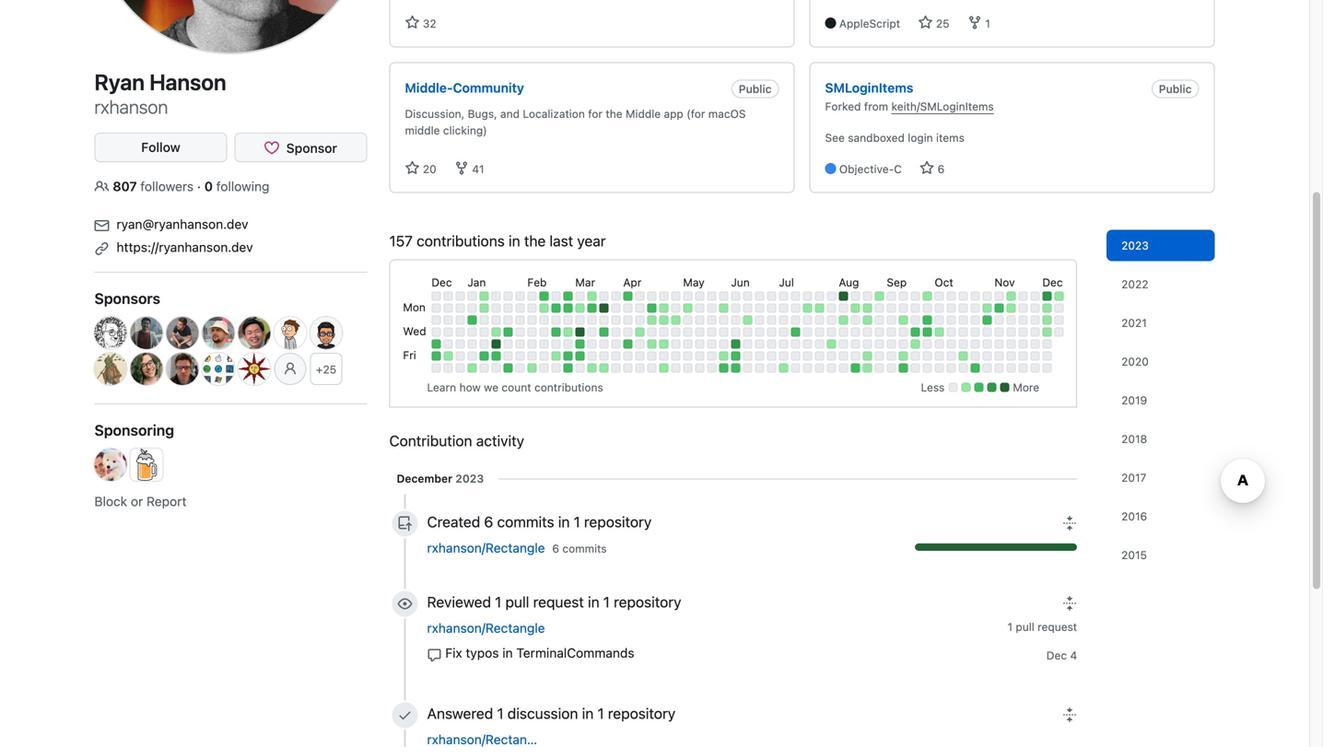 Task type: describe. For each thing, give the bounding box(es) containing it.
https://ryanhanson.dev
[[117, 240, 253, 255]]

2022 link
[[1107, 269, 1215, 300]]

1 vertical spatial pull
[[1016, 621, 1035, 633]]

2019
[[1122, 394, 1147, 407]]

@deltamualpha image
[[94, 317, 127, 349]]

in inside created 6             commits in             1             repository button
[[558, 513, 570, 531]]

stars image for 6
[[920, 161, 935, 175]]

less
[[921, 381, 945, 394]]

@sindresorhus image
[[94, 449, 127, 481]]

fix typos in terminalcommands
[[445, 645, 634, 661]]

and
[[500, 107, 520, 120]]

20 link
[[405, 161, 436, 177]]

in inside answered 1             discussion             in 1             repository 'button'
[[582, 705, 594, 722]]

dec left jan
[[432, 276, 452, 289]]

25
[[933, 17, 950, 30]]

community for middle-
[[453, 80, 524, 95]]

sponsoring
[[94, 422, 174, 439]]

repository for created 6             commits in             1             repository
[[584, 513, 652, 531]]

41 link
[[454, 161, 484, 177]]

@mikejohnpage image
[[274, 317, 306, 349]]

answered
[[427, 705, 493, 722]]

last
[[550, 232, 573, 250]]

rxhanson/rectanglepro-community button
[[427, 732, 1077, 747]]

comment image
[[427, 648, 442, 663]]

157       contributions         in the last year
[[389, 232, 606, 250]]

december
[[397, 472, 453, 485]]

discussion, bugs, and localization for the middle app (for macos middle clicking)
[[405, 107, 746, 137]]

@robmcguinness image
[[166, 353, 199, 385]]

1 link
[[967, 15, 990, 32]]

smloginitems link
[[825, 80, 914, 95]]

activity
[[476, 432, 524, 450]]

created
[[427, 513, 480, 531]]

public for middle-community
[[739, 82, 772, 95]]

in inside reviewed 1             pull request in             1             repository button
[[588, 593, 600, 611]]

hanson
[[149, 69, 226, 95]]

@mrdavidlaing image
[[310, 317, 342, 349]]

terminalcommands
[[516, 645, 634, 661]]

jun
[[731, 276, 750, 289]]

807
[[113, 179, 137, 194]]

for
[[588, 107, 603, 120]]

see
[[825, 131, 845, 144]]

discussion
[[508, 705, 578, 722]]

6 inside 6 link
[[935, 163, 945, 175]]

year
[[577, 232, 606, 250]]

the inside discussion, bugs, and localization for the middle app (for macos middle clicking)
[[606, 107, 623, 120]]

commits for rxhanson/rectangle
[[562, 542, 607, 555]]

rxhanson
[[94, 96, 168, 117]]

collapse image for reviewed 1             pull request in             1             repository
[[1063, 596, 1077, 611]]

block
[[94, 494, 127, 509]]

commits for created
[[497, 513, 554, 531]]

25 link
[[918, 15, 950, 32]]

157
[[389, 232, 413, 250]]

c
[[894, 163, 902, 175]]

rxhanson/rectanglepro-
[[427, 732, 571, 747]]

jan
[[467, 276, 486, 289]]

1 horizontal spatial 2023
[[1122, 239, 1149, 252]]

mail image
[[94, 218, 109, 233]]

stars image for 20
[[405, 161, 420, 175]]

(for
[[687, 107, 705, 120]]

pull inside button
[[505, 593, 529, 611]]

2016
[[1122, 510, 1147, 523]]

collapse image
[[1063, 708, 1077, 722]]

2015 link
[[1107, 539, 1215, 571]]

objective-
[[839, 163, 894, 175]]

ryan
[[94, 69, 145, 95]]

oct
[[935, 276, 954, 289]]

ryan@ryanhanson.dev link
[[117, 217, 248, 232]]

32 link
[[405, 15, 436, 32]]

count
[[502, 381, 531, 394]]

fix
[[445, 645, 462, 661]]

more
[[1013, 381, 1040, 394]]

fix typos in terminalcommands link
[[445, 645, 634, 661]]

@gulci image
[[238, 353, 270, 385]]

apr
[[623, 276, 642, 289]]

smloginitems
[[825, 80, 914, 95]]

december 2023
[[397, 472, 484, 485]]

in right "typos"
[[502, 645, 513, 661]]

@samuela image
[[166, 317, 199, 349]]

2022
[[1122, 278, 1149, 291]]

0 vertical spatial contributions
[[417, 232, 505, 250]]

@homebrew image
[[130, 449, 163, 481]]

see sandboxed login items
[[825, 131, 965, 144]]

41
[[469, 163, 484, 175]]

@aslilac image
[[130, 353, 163, 385]]

answered 1             discussion             in 1             repository
[[427, 705, 676, 722]]

nov
[[995, 276, 1015, 289]]

created 6             commits in             1             repository button
[[427, 513, 1077, 531]]

0 horizontal spatial 2023
[[455, 472, 484, 485]]

rxhanson/rectangle for rxhanson/rectangle
[[427, 621, 545, 636]]

private sponsor image
[[283, 362, 298, 376]]

objective-c
[[839, 163, 902, 175]]

mon
[[403, 301, 426, 314]]

jul
[[779, 276, 794, 289]]

· 0 following
[[197, 179, 269, 194]]

contribution activity
[[389, 432, 524, 450]]

forked from keith/smloginitems
[[825, 100, 994, 113]]

dec left 4
[[1047, 649, 1067, 662]]

reviewed
[[427, 593, 491, 611]]

forks image
[[454, 161, 469, 175]]

1 vertical spatial repository
[[614, 593, 681, 611]]

2017 link
[[1107, 462, 1215, 493]]

2020
[[1122, 355, 1149, 368]]

sep
[[887, 276, 907, 289]]

https://ryanhanson.dev link
[[117, 240, 253, 255]]



Task type: locate. For each thing, give the bounding box(es) containing it.
2018
[[1122, 433, 1147, 445]]

6 for created 6             commits in             1             repository
[[484, 513, 493, 531]]

public
[[739, 82, 772, 95], [1159, 82, 1192, 95]]

repository
[[584, 513, 652, 531], [614, 593, 681, 611], [608, 705, 676, 722]]

2017
[[1122, 471, 1147, 484]]

collapse image
[[1063, 516, 1077, 531], [1063, 596, 1077, 611]]

1 horizontal spatial the
[[606, 107, 623, 120]]

repository up terminalcommands
[[614, 593, 681, 611]]

6 down items
[[935, 163, 945, 175]]

1 horizontal spatial 6
[[552, 542, 559, 555]]

6 down created 6             commits in             1             repository
[[552, 542, 559, 555]]

rxhanson/rectangle 6 commits
[[427, 540, 607, 556]]

0 horizontal spatial the
[[524, 232, 546, 250]]

@iharkatkavets image
[[202, 317, 235, 349]]

6 inside created 6             commits in             1             repository button
[[484, 513, 493, 531]]

1 vertical spatial 6
[[484, 513, 493, 531]]

collapse image for created 6             commits in             1             repository
[[1063, 516, 1077, 531]]

1 vertical spatial rxhanson/rectangle
[[427, 621, 545, 636]]

fri
[[403, 349, 416, 362]]

community up bugs,
[[453, 80, 524, 95]]

1 horizontal spatial request
[[1038, 621, 1077, 633]]

cell
[[432, 292, 441, 301], [444, 292, 453, 301], [455, 292, 465, 301], [467, 292, 477, 301], [479, 292, 489, 301], [491, 292, 501, 301], [503, 292, 513, 301], [515, 292, 525, 301], [527, 292, 537, 301], [539, 292, 549, 301], [551, 292, 561, 301], [563, 292, 573, 301], [575, 292, 585, 301], [587, 292, 596, 301], [599, 292, 608, 301], [611, 292, 620, 301], [623, 292, 632, 301], [635, 292, 644, 301], [647, 292, 656, 301], [659, 292, 668, 301], [671, 292, 680, 301], [683, 292, 692, 301], [695, 292, 704, 301], [707, 292, 716, 301], [719, 292, 728, 301], [731, 292, 740, 301], [743, 292, 752, 301], [755, 292, 764, 301], [767, 292, 776, 301], [779, 292, 788, 301], [791, 292, 800, 301], [803, 292, 812, 301], [815, 292, 824, 301], [827, 292, 836, 301], [839, 292, 848, 301], [851, 292, 860, 301], [863, 292, 872, 301], [875, 292, 884, 301], [887, 292, 896, 301], [899, 292, 908, 301], [911, 292, 920, 301], [923, 292, 932, 301], [935, 292, 944, 301], [947, 292, 956, 301], [959, 292, 968, 301], [971, 292, 980, 301], [983, 292, 992, 301], [995, 292, 1004, 301], [1007, 292, 1016, 301], [1019, 292, 1028, 301], [1030, 292, 1040, 301], [1042, 292, 1052, 301], [1054, 292, 1064, 301], [432, 304, 441, 313], [444, 304, 453, 313], [455, 304, 465, 313], [467, 304, 477, 313], [479, 304, 489, 313], [491, 304, 501, 313], [503, 304, 513, 313], [515, 304, 525, 313], [527, 304, 537, 313], [539, 304, 549, 313], [551, 304, 561, 313], [563, 304, 573, 313], [575, 304, 585, 313], [587, 304, 596, 313], [599, 304, 608, 313], [611, 304, 620, 313], [623, 304, 632, 313], [635, 304, 644, 313], [647, 304, 656, 313], [659, 304, 668, 313], [671, 304, 680, 313], [683, 304, 692, 313], [695, 304, 704, 313], [707, 304, 716, 313], [719, 304, 728, 313], [731, 304, 740, 313], [743, 304, 752, 313], [755, 304, 764, 313], [767, 304, 776, 313], [779, 304, 788, 313], [791, 304, 800, 313], [803, 304, 812, 313], [815, 304, 824, 313], [827, 304, 836, 313], [839, 304, 848, 313], [851, 304, 860, 313], [863, 304, 872, 313], [875, 304, 884, 313], [887, 304, 896, 313], [899, 304, 908, 313], [911, 304, 920, 313], [923, 304, 932, 313], [935, 304, 944, 313], [947, 304, 956, 313], [959, 304, 968, 313], [971, 304, 980, 313], [983, 304, 992, 313], [995, 304, 1004, 313], [1007, 304, 1016, 313], [1019, 304, 1028, 313], [1030, 304, 1040, 313], [1042, 304, 1052, 313], [1054, 304, 1064, 313], [432, 316, 441, 325], [444, 316, 453, 325], [455, 316, 465, 325], [467, 316, 477, 325], [479, 316, 489, 325], [491, 316, 501, 325], [503, 316, 513, 325], [515, 316, 525, 325], [527, 316, 537, 325], [539, 316, 549, 325], [551, 316, 561, 325], [563, 316, 573, 325], [575, 316, 585, 325], [587, 316, 596, 325], [599, 316, 608, 325], [611, 316, 620, 325], [623, 316, 632, 325], [635, 316, 644, 325], [647, 316, 656, 325], [659, 316, 668, 325], [671, 316, 680, 325], [683, 316, 692, 325], [695, 316, 704, 325], [707, 316, 716, 325], [719, 316, 728, 325], [731, 316, 740, 325], [743, 316, 752, 325], [755, 316, 764, 325], [767, 316, 776, 325], [779, 316, 788, 325], [791, 316, 800, 325], [803, 316, 812, 325], [815, 316, 824, 325], [827, 316, 836, 325], [839, 316, 848, 325], [851, 316, 860, 325], [863, 316, 872, 325], [875, 316, 884, 325], [887, 316, 896, 325], [899, 316, 908, 325], [911, 316, 920, 325], [923, 316, 932, 325], [935, 316, 944, 325], [947, 316, 956, 325], [959, 316, 968, 325], [971, 316, 980, 325], [983, 316, 992, 325], [995, 316, 1004, 325], [1007, 316, 1016, 325], [1019, 316, 1028, 325], [1030, 316, 1040, 325], [1042, 316, 1052, 325], [1054, 316, 1064, 325], [432, 328, 441, 337], [444, 328, 453, 337], [455, 328, 465, 337], [467, 328, 477, 337], [479, 328, 489, 337], [491, 328, 501, 337], [503, 328, 513, 337], [515, 328, 525, 337], [527, 328, 537, 337], [539, 328, 549, 337], [551, 328, 561, 337], [563, 328, 573, 337], [575, 328, 585, 337], [587, 328, 596, 337], [599, 328, 608, 337], [611, 328, 620, 337], [623, 328, 632, 337], [635, 328, 644, 337], [647, 328, 656, 337], [659, 328, 668, 337], [671, 328, 680, 337], [683, 328, 692, 337], [695, 328, 704, 337], [707, 328, 716, 337], [719, 328, 728, 337], [731, 328, 740, 337], [743, 328, 752, 337], [755, 328, 764, 337], [767, 328, 776, 337], [779, 328, 788, 337], [791, 328, 800, 337], [803, 328, 812, 337], [815, 328, 824, 337], [827, 328, 836, 337], [839, 328, 848, 337], [851, 328, 860, 337], [863, 328, 872, 337], [875, 328, 884, 337], [887, 328, 896, 337], [899, 328, 908, 337], [911, 328, 920, 337], [923, 328, 932, 337], [935, 328, 944, 337], [947, 328, 956, 337], [959, 328, 968, 337], [971, 328, 980, 337], [983, 328, 992, 337], [995, 328, 1004, 337], [1007, 328, 1016, 337], [1019, 328, 1028, 337], [1030, 328, 1040, 337], [1042, 328, 1052, 337], [1054, 328, 1064, 337], [432, 339, 441, 349], [444, 339, 453, 349], [455, 339, 465, 349], [467, 339, 477, 349], [479, 339, 489, 349], [491, 339, 501, 349], [503, 339, 513, 349], [515, 339, 525, 349], [527, 339, 537, 349], [539, 339, 549, 349], [551, 339, 561, 349], [563, 339, 573, 349], [575, 339, 585, 349], [587, 339, 596, 349], [599, 339, 608, 349], [611, 339, 620, 349], [623, 339, 632, 349], [635, 339, 644, 349], [647, 339, 656, 349], [659, 339, 668, 349], [671, 339, 680, 349], [683, 339, 692, 349], [695, 339, 704, 349], [707, 339, 716, 349], [719, 339, 728, 349], [731, 339, 740, 349], [743, 339, 752, 349], [755, 339, 764, 349], [767, 339, 776, 349], [779, 339, 788, 349], [791, 339, 800, 349], [803, 339, 812, 349], [815, 339, 824, 349], [827, 339, 836, 349], [839, 339, 848, 349], [851, 339, 860, 349], [863, 339, 872, 349], [875, 339, 884, 349], [887, 339, 896, 349], [899, 339, 908, 349], [911, 339, 920, 349], [923, 339, 932, 349], [935, 339, 944, 349], [947, 339, 956, 349], [959, 339, 968, 349], [971, 339, 980, 349], [983, 339, 992, 349], [995, 339, 1004, 349], [1007, 339, 1016, 349], [1019, 339, 1028, 349], [1030, 339, 1040, 349], [1042, 339, 1052, 349], [432, 351, 441, 361], [444, 351, 453, 361], [455, 351, 465, 361], [467, 351, 477, 361], [479, 351, 489, 361], [491, 351, 501, 361], [503, 351, 513, 361], [515, 351, 525, 361], [527, 351, 537, 361], [539, 351, 549, 361], [551, 351, 561, 361], [563, 351, 573, 361], [575, 351, 585, 361], [587, 351, 596, 361], [599, 351, 608, 361], [611, 351, 620, 361], [623, 351, 632, 361], [635, 351, 644, 361], [647, 351, 656, 361], [659, 351, 668, 361], [671, 351, 680, 361], [683, 351, 692, 361], [695, 351, 704, 361], [707, 351, 716, 361], [719, 351, 728, 361], [731, 351, 740, 361], [743, 351, 752, 361], [755, 351, 764, 361], [767, 351, 776, 361], [779, 351, 788, 361], [791, 351, 800, 361], [803, 351, 812, 361], [815, 351, 824, 361], [827, 351, 836, 361], [839, 351, 848, 361], [851, 351, 860, 361], [863, 351, 872, 361], [875, 351, 884, 361], [887, 351, 896, 361], [899, 351, 908, 361], [911, 351, 920, 361], [923, 351, 932, 361], [935, 351, 944, 361], [947, 351, 956, 361], [959, 351, 968, 361], [971, 351, 980, 361], [983, 351, 992, 361], [995, 351, 1004, 361], [1007, 351, 1016, 361], [1019, 351, 1028, 361], [1030, 351, 1040, 361], [1042, 351, 1052, 361], [432, 363, 441, 373], [444, 363, 453, 373], [455, 363, 465, 373], [467, 363, 477, 373], [479, 363, 489, 373], [491, 363, 501, 373], [503, 363, 513, 373], [515, 363, 525, 373], [527, 363, 537, 373], [539, 363, 549, 373], [551, 363, 561, 373], [563, 363, 573, 373], [575, 363, 585, 373], [587, 363, 596, 373], [599, 363, 608, 373], [611, 363, 620, 373], [623, 363, 632, 373], [635, 363, 644, 373], [647, 363, 656, 373], [659, 363, 668, 373], [671, 363, 680, 373], [683, 363, 692, 373], [695, 363, 704, 373], [707, 363, 716, 373], [719, 363, 728, 373], [731, 363, 740, 373], [743, 363, 752, 373], [755, 363, 764, 373], [767, 363, 776, 373], [779, 363, 788, 373], [791, 363, 800, 373], [803, 363, 812, 373], [815, 363, 824, 373], [827, 363, 836, 373], [839, 363, 848, 373], [851, 363, 860, 373], [863, 363, 872, 373], [875, 363, 884, 373], [887, 363, 896, 373], [899, 363, 908, 373], [911, 363, 920, 373], [923, 363, 932, 373], [935, 363, 944, 373], [947, 363, 956, 373], [959, 363, 968, 373], [971, 363, 980, 373], [983, 363, 992, 373], [995, 363, 1004, 373], [1007, 363, 1016, 373], [1019, 363, 1028, 373], [1030, 363, 1040, 373], [1042, 363, 1052, 373]]

middle-community link
[[405, 80, 524, 95]]

people image
[[94, 179, 109, 194]]

0 horizontal spatial contributions
[[417, 232, 505, 250]]

public for smloginitems
[[1159, 82, 1192, 95]]

keith/smloginitems
[[892, 100, 994, 113]]

1 horizontal spatial contributions
[[534, 381, 603, 394]]

the right for
[[606, 107, 623, 120]]

commits inside rxhanson/rectangle 6 commits
[[562, 542, 607, 555]]

807 followers
[[113, 179, 197, 194]]

app
[[664, 107, 683, 120]]

rxhanson/rectangle for rxhanson/rectangle 6 commits
[[427, 540, 545, 556]]

the
[[606, 107, 623, 120], [524, 232, 546, 250]]

rxhanson/rectanglepro-community
[[427, 732, 639, 747]]

contributions up jan
[[417, 232, 505, 250]]

stars image
[[918, 15, 933, 30]]

1 vertical spatial commits
[[562, 542, 607, 555]]

community for rxhanson/rectanglepro-
[[571, 732, 639, 747]]

aug
[[839, 276, 859, 289]]

2021
[[1122, 316, 1147, 329]]

2023 up 2022
[[1122, 239, 1149, 252]]

0 vertical spatial the
[[606, 107, 623, 120]]

2016 link
[[1107, 501, 1215, 532]]

repository down terminalcommands
[[608, 705, 676, 722]]

1 vertical spatial contributions
[[534, 381, 603, 394]]

1 vertical spatial community
[[571, 732, 639, 747]]

reviewed 1             pull request in             1             repository button
[[427, 593, 1077, 611]]

0 vertical spatial commits
[[497, 513, 554, 531]]

commits down created 6             commits in             1             repository
[[562, 542, 607, 555]]

typos
[[466, 645, 499, 661]]

1 vertical spatial the
[[524, 232, 546, 250]]

in left last
[[509, 232, 520, 250]]

6 for rxhanson/rectangle 6 commits
[[552, 542, 559, 555]]

1 collapse image from the top
[[1063, 516, 1077, 531]]

2023 link
[[1107, 230, 1215, 261]]

mar
[[575, 276, 595, 289]]

2 collapse image from the top
[[1063, 596, 1077, 611]]

2 rxhanson/rectangle from the top
[[427, 621, 545, 636]]

middle-
[[405, 80, 453, 95]]

sponsors
[[94, 290, 160, 307]]

commits
[[497, 513, 554, 531], [562, 542, 607, 555]]

+25 link
[[316, 363, 336, 376]]

stars image up middle-
[[405, 15, 420, 30]]

+25
[[316, 363, 336, 376]]

eye image
[[398, 597, 412, 611]]

grid
[[400, 271, 1066, 375]]

heart image
[[265, 141, 279, 155]]

fork image
[[967, 15, 982, 30]]

community down answered 1             discussion             in 1             repository
[[571, 732, 639, 747]]

2021 link
[[1107, 307, 1215, 339]]

0 horizontal spatial pull
[[505, 593, 529, 611]]

collapse image up the 1 pull request
[[1063, 596, 1077, 611]]

6 link
[[920, 161, 945, 177]]

1 rxhanson/rectangle from the top
[[427, 540, 545, 556]]

repository for answered 1             discussion             in 1             repository
[[608, 705, 676, 722]]

macos
[[708, 107, 746, 120]]

contribution
[[389, 432, 472, 450]]

0 horizontal spatial community
[[453, 80, 524, 95]]

in
[[509, 232, 520, 250], [558, 513, 570, 531], [588, 593, 600, 611], [502, 645, 513, 661], [582, 705, 594, 722]]

repo push image
[[398, 516, 412, 531]]

request up dec 4
[[1038, 621, 1077, 633]]

how
[[459, 381, 481, 394]]

stars image right c at the right of the page
[[920, 161, 935, 175]]

0 horizontal spatial request
[[533, 593, 584, 611]]

collapse image inside reviewed 1             pull request in             1             repository button
[[1063, 596, 1077, 611]]

rxhanson/rectangle
[[427, 540, 545, 556], [427, 621, 545, 636]]

clicking)
[[443, 124, 487, 137]]

1 horizontal spatial public
[[1159, 82, 1192, 95]]

1 horizontal spatial pull
[[1016, 621, 1035, 633]]

request up terminalcommands
[[533, 593, 584, 611]]

discussion,
[[405, 107, 465, 120]]

2 vertical spatial 6
[[552, 542, 559, 555]]

6 commits link
[[552, 542, 607, 555]]

2019 link
[[1107, 385, 1215, 416]]

middle-community
[[405, 80, 524, 95]]

@chrisshyi image
[[202, 353, 235, 385]]

contributions
[[417, 232, 505, 250], [534, 381, 603, 394]]

request inside reviewed 1             pull request in             1             repository button
[[533, 593, 584, 611]]

0 vertical spatial rxhanson/rectangle
[[427, 540, 545, 556]]

@purajit image
[[94, 353, 127, 385]]

0 vertical spatial 2023
[[1122, 239, 1149, 252]]

created 6             commits in             1             repository
[[427, 513, 652, 531]]

followers
[[140, 179, 194, 194]]

1 public from the left
[[739, 82, 772, 95]]

we
[[484, 381, 499, 394]]

email: ryan@ryanhanson.dev element
[[94, 211, 367, 234]]

or
[[131, 494, 143, 509]]

learn how we count contributions link
[[427, 381, 603, 394]]

middle
[[405, 124, 440, 137]]

ryan hanson rxhanson
[[94, 69, 226, 117]]

ryan@ryanhanson.dev
[[117, 217, 248, 232]]

report
[[147, 494, 187, 509]]

in right discussion
[[582, 705, 594, 722]]

6
[[935, 163, 945, 175], [484, 513, 493, 531], [552, 542, 559, 555]]

6 up rxhanson/rectangle link
[[484, 513, 493, 531]]

login
[[908, 131, 933, 144]]

check image
[[398, 708, 412, 723]]

forked
[[825, 100, 861, 113]]

32
[[420, 17, 436, 30]]

stars image inside 6 link
[[920, 161, 935, 175]]

1 vertical spatial collapse image
[[1063, 596, 1077, 611]]

rxhanson/rectangle up "typos"
[[427, 621, 545, 636]]

repository inside 'button'
[[608, 705, 676, 722]]

0 vertical spatial repository
[[584, 513, 652, 531]]

dec 4
[[1047, 649, 1077, 662]]

2 vertical spatial repository
[[608, 705, 676, 722]]

pull
[[505, 593, 529, 611], [1016, 621, 1035, 633]]

0 horizontal spatial commits
[[497, 513, 554, 531]]

in up 6 commits link
[[558, 513, 570, 531]]

in up terminalcommands
[[588, 593, 600, 611]]

·
[[197, 179, 201, 194]]

dec right nov
[[1042, 276, 1063, 289]]

sandboxed
[[848, 131, 905, 144]]

1 vertical spatial request
[[1038, 621, 1077, 633]]

100% of commits in december were made to rxhanson/rectangle image
[[915, 544, 1077, 551], [915, 544, 1077, 551]]

0 vertical spatial community
[[453, 80, 524, 95]]

sponsor link
[[235, 133, 367, 162]]

may
[[683, 276, 705, 289]]

following
[[216, 179, 269, 194]]

the left last
[[524, 232, 546, 250]]

2 horizontal spatial 6
[[935, 163, 945, 175]]

stars image inside 32 link
[[405, 15, 420, 30]]

0 horizontal spatial 6
[[484, 513, 493, 531]]

feb
[[527, 276, 547, 289]]

1 horizontal spatial community
[[571, 732, 639, 747]]

commits up rxhanson/rectangle 6 commits on the bottom of page
[[497, 513, 554, 531]]

community
[[453, 80, 524, 95], [571, 732, 639, 747]]

repository up 6 commits link
[[584, 513, 652, 531]]

collapse image left 2016
[[1063, 516, 1077, 531]]

stars image down middle
[[405, 161, 420, 175]]

0 vertical spatial 6
[[935, 163, 945, 175]]

stars image inside '20' link
[[405, 161, 420, 175]]

0 horizontal spatial public
[[739, 82, 772, 95]]

contributions right count
[[534, 381, 603, 394]]

grid containing dec
[[400, 271, 1066, 375]]

1 vertical spatial 2023
[[455, 472, 484, 485]]

0 vertical spatial request
[[533, 593, 584, 611]]

collapse image inside created 6             commits in             1             repository button
[[1063, 516, 1077, 531]]

2023
[[1122, 239, 1149, 252], [455, 472, 484, 485]]

2018 link
[[1107, 423, 1215, 455]]

Follow rxhanson submit
[[94, 133, 227, 162]]

middle
[[626, 107, 661, 120]]

@jyc image
[[238, 317, 270, 349]]

stars image for 32
[[405, 15, 420, 30]]

2023 down the contribution activity
[[455, 472, 484, 485]]

6 inside rxhanson/rectangle 6 commits
[[552, 542, 559, 555]]

rxhanson/rectangle down created
[[427, 540, 545, 556]]

2 public from the left
[[1159, 82, 1192, 95]]

1 pull request
[[1008, 621, 1077, 633]]

0 vertical spatial pull
[[505, 593, 529, 611]]

block or report button
[[94, 492, 187, 511]]

commits inside button
[[497, 513, 554, 531]]

0
[[204, 179, 213, 194]]

keith/smloginitems link
[[892, 100, 994, 113]]

2020 link
[[1107, 346, 1215, 377]]

stars image
[[405, 15, 420, 30], [405, 161, 420, 175], [920, 161, 935, 175]]

20
[[420, 163, 436, 175]]

bugs,
[[468, 107, 497, 120]]

0 vertical spatial collapse image
[[1063, 516, 1077, 531]]

@solkaz image
[[130, 317, 163, 349]]

link image
[[94, 241, 109, 256]]

community inside button
[[571, 732, 639, 747]]

1 horizontal spatial commits
[[562, 542, 607, 555]]

2015
[[1122, 549, 1147, 562]]



Task type: vqa. For each thing, say whether or not it's contained in the screenshot.
the typos
yes



